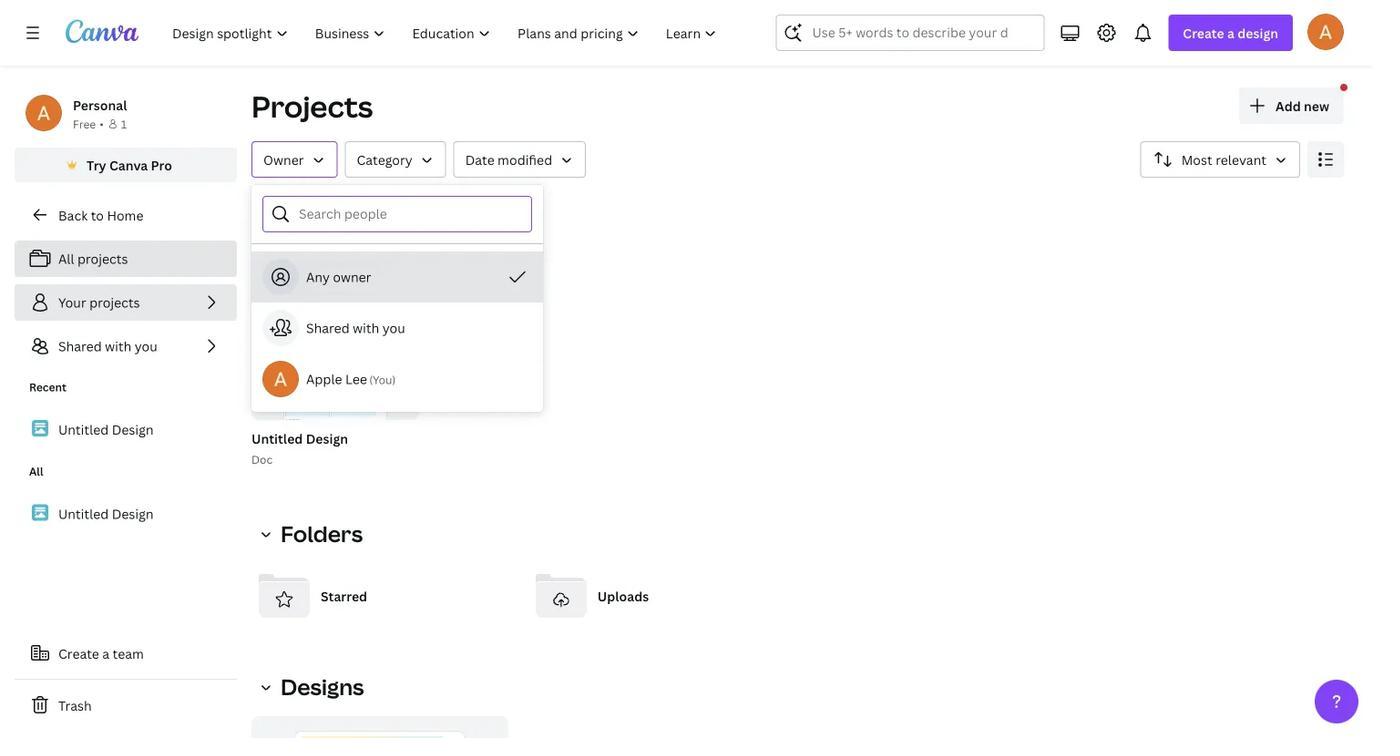 Task type: describe. For each thing, give the bounding box(es) containing it.
1 vertical spatial recent
[[29, 380, 66, 395]]

category
[[357, 151, 413, 168]]

all for all projects
[[58, 250, 74, 267]]

(
[[369, 372, 373, 387]]

untitled design doc
[[252, 430, 348, 467]]

untitled for 2nd untitled design link from the bottom
[[58, 421, 109, 438]]

relevant
[[1216, 151, 1267, 168]]

date modified
[[465, 151, 552, 168]]

team
[[113, 645, 144, 662]]

trash
[[58, 697, 92, 714]]

Category button
[[345, 141, 446, 178]]

you for the shared with you button
[[383, 319, 405, 337]]

owner
[[333, 268, 371, 286]]

any owner
[[306, 268, 371, 286]]

folders inside dropdown button
[[281, 519, 363, 549]]

projects for all projects
[[77, 250, 128, 267]]

0 vertical spatial recent
[[252, 250, 328, 280]]

untitled design for 2nd untitled design link from the bottom
[[58, 421, 154, 438]]

untitled inside untitled design doc
[[252, 430, 303, 447]]

untitled design button
[[252, 427, 348, 450]]

shared with you for the shared with you button
[[306, 319, 405, 337]]

designs button
[[402, 192, 465, 227]]

free
[[73, 116, 96, 131]]

shared with you for "shared with you" link
[[58, 338, 157, 355]]

create a team button
[[15, 635, 237, 672]]

apple
[[306, 370, 342, 388]]

try canva pro
[[87, 156, 172, 174]]

a for team
[[102, 645, 109, 662]]

lee
[[345, 370, 367, 388]]

untitled for 2nd untitled design link
[[58, 505, 109, 522]]

folders button
[[312, 192, 373, 227]]

uploads
[[598, 587, 649, 605]]

Search people search field
[[299, 197, 520, 231]]

0 horizontal spatial all
[[29, 464, 43, 479]]

owner
[[263, 151, 304, 168]]

you for "shared with you" link
[[135, 338, 157, 355]]

design
[[1238, 24, 1279, 41]]

create a design button
[[1169, 15, 1293, 51]]

Sort by button
[[1141, 141, 1300, 178]]

modified
[[498, 151, 552, 168]]

shared with you link
[[15, 328, 237, 365]]

try canva pro button
[[15, 148, 237, 182]]

add
[[1276, 97, 1301, 114]]

create a team
[[58, 645, 144, 662]]

pro
[[151, 156, 172, 174]]

all for all button
[[259, 201, 275, 218]]

trash link
[[15, 687, 237, 724]]

Owner button
[[252, 141, 338, 178]]

personal
[[73, 96, 127, 113]]

add new button
[[1239, 87, 1344, 124]]

doc
[[252, 452, 273, 467]]

all projects
[[58, 250, 128, 267]]

uploads link
[[528, 563, 791, 629]]

1
[[121, 116, 127, 131]]

Search search field
[[812, 15, 1008, 50]]

shared with you option
[[252, 303, 543, 354]]

new
[[1304, 97, 1330, 114]]

canva
[[109, 156, 148, 174]]

any owner button
[[252, 252, 543, 303]]

1 untitled design link from the top
[[15, 410, 237, 449]]



Task type: vqa. For each thing, say whether or not it's contained in the screenshot.
download,
no



Task type: locate. For each thing, give the bounding box(es) containing it.
back to home link
[[15, 197, 237, 233]]

0 horizontal spatial a
[[102, 645, 109, 662]]

1 vertical spatial you
[[135, 338, 157, 355]]

projects for your projects
[[89, 294, 140, 311]]

try
[[87, 156, 106, 174]]

create for create a team
[[58, 645, 99, 662]]

all button
[[252, 192, 283, 227]]

you inside the shared with you button
[[383, 319, 405, 337]]

1 vertical spatial shared with you
[[58, 338, 157, 355]]

your projects
[[58, 294, 140, 311]]

1 vertical spatial shared
[[58, 338, 102, 355]]

1 horizontal spatial create
[[1183, 24, 1225, 41]]

•
[[100, 116, 104, 131]]

home
[[107, 206, 144, 224]]

you
[[373, 372, 392, 387]]

apple lee option
[[252, 354, 543, 405]]

projects down back to home at the top of page
[[77, 250, 128, 267]]

a left 'team' at the bottom left of the page
[[102, 645, 109, 662]]

0 vertical spatial create
[[1183, 24, 1225, 41]]

list containing all projects
[[15, 241, 237, 365]]

)
[[392, 372, 396, 387]]

you inside "shared with you" link
[[135, 338, 157, 355]]

0 horizontal spatial you
[[135, 338, 157, 355]]

1 vertical spatial untitled design link
[[15, 494, 237, 533]]

shared for "shared with you" link
[[58, 338, 102, 355]]

1 vertical spatial designs
[[281, 672, 364, 702]]

folders inside button
[[319, 201, 366, 218]]

1 horizontal spatial shared
[[306, 319, 350, 337]]

you
[[383, 319, 405, 337], [135, 338, 157, 355]]

shared inside the shared with you button
[[306, 319, 350, 337]]

designs
[[409, 201, 458, 218], [281, 672, 364, 702]]

shared with you up lee
[[306, 319, 405, 337]]

recent down "shared with you" link
[[29, 380, 66, 395]]

1 vertical spatial with
[[105, 338, 132, 355]]

shared up apple
[[306, 319, 350, 337]]

folders down category
[[319, 201, 366, 218]]

None search field
[[776, 15, 1045, 51]]

untitled design link
[[15, 410, 237, 449], [15, 494, 237, 533]]

1 horizontal spatial designs
[[409, 201, 458, 218]]

2 vertical spatial all
[[29, 464, 43, 479]]

1 vertical spatial untitled design
[[58, 505, 154, 522]]

design for 2nd untitled design link from the bottom
[[112, 421, 154, 438]]

untitled design
[[58, 421, 154, 438], [58, 505, 154, 522]]

shared inside "shared with you" link
[[58, 338, 102, 355]]

a left design
[[1228, 24, 1235, 41]]

untitled
[[58, 421, 109, 438], [252, 430, 303, 447], [58, 505, 109, 522]]

0 vertical spatial untitled design
[[58, 421, 154, 438]]

2 untitled design from the top
[[58, 505, 154, 522]]

a
[[1228, 24, 1235, 41], [102, 645, 109, 662]]

to
[[91, 206, 104, 224]]

list box
[[252, 252, 543, 405]]

create inside dropdown button
[[1183, 24, 1225, 41]]

most
[[1182, 151, 1213, 168]]

back to home
[[58, 206, 144, 224]]

2 untitled design link from the top
[[15, 494, 237, 533]]

0 vertical spatial with
[[353, 319, 379, 337]]

a for design
[[1228, 24, 1235, 41]]

with inside button
[[353, 319, 379, 337]]

recent
[[252, 250, 328, 280], [29, 380, 66, 395]]

you down the "your projects" link
[[135, 338, 157, 355]]

back
[[58, 206, 88, 224]]

0 horizontal spatial with
[[105, 338, 132, 355]]

1 untitled design from the top
[[58, 421, 154, 438]]

1 vertical spatial create
[[58, 645, 99, 662]]

designs inside button
[[409, 201, 458, 218]]

create for create a design
[[1183, 24, 1225, 41]]

0 vertical spatial you
[[383, 319, 405, 337]]

create
[[1183, 24, 1225, 41], [58, 645, 99, 662]]

shared with you button
[[252, 303, 543, 354]]

starred
[[321, 587, 367, 605]]

1 horizontal spatial recent
[[252, 250, 328, 280]]

0 vertical spatial a
[[1228, 24, 1235, 41]]

all
[[259, 201, 275, 218], [58, 250, 74, 267], [29, 464, 43, 479]]

projects
[[77, 250, 128, 267], [89, 294, 140, 311]]

all inside "list"
[[58, 250, 74, 267]]

designs button
[[252, 669, 375, 705]]

designs inside dropdown button
[[281, 672, 364, 702]]

apple lee ( you )
[[306, 370, 396, 388]]

1 vertical spatial projects
[[89, 294, 140, 311]]

shared for the shared with you button
[[306, 319, 350, 337]]

top level navigation element
[[160, 15, 732, 51]]

1 horizontal spatial you
[[383, 319, 405, 337]]

0 horizontal spatial recent
[[29, 380, 66, 395]]

starred link
[[252, 563, 514, 629]]

folders
[[319, 201, 366, 218], [281, 519, 363, 549]]

list box containing any owner
[[252, 252, 543, 405]]

add new
[[1276, 97, 1330, 114]]

create inside "button"
[[58, 645, 99, 662]]

1 horizontal spatial all
[[58, 250, 74, 267]]

all projects link
[[15, 241, 237, 277]]

1 vertical spatial all
[[58, 250, 74, 267]]

apple lee image
[[1308, 13, 1344, 50]]

with up the ( on the left bottom of page
[[353, 319, 379, 337]]

design inside untitled design doc
[[306, 430, 348, 447]]

2 horizontal spatial all
[[259, 201, 275, 218]]

0 vertical spatial designs
[[409, 201, 458, 218]]

untitled design for 2nd untitled design link
[[58, 505, 154, 522]]

list
[[15, 241, 237, 365]]

folders button
[[252, 516, 374, 552]]

create left design
[[1183, 24, 1225, 41]]

all inside button
[[259, 201, 275, 218]]

date
[[465, 151, 495, 168]]

design for 2nd untitled design link
[[112, 505, 154, 522]]

with for "shared with you" link
[[105, 338, 132, 355]]

shared with you down your projects
[[58, 338, 157, 355]]

0 horizontal spatial designs
[[281, 672, 364, 702]]

1 horizontal spatial shared with you
[[306, 319, 405, 337]]

you down any owner button
[[383, 319, 405, 337]]

0 horizontal spatial shared
[[58, 338, 102, 355]]

a inside "button"
[[102, 645, 109, 662]]

1 vertical spatial a
[[102, 645, 109, 662]]

with for the shared with you button
[[353, 319, 379, 337]]

with down the "your projects" link
[[105, 338, 132, 355]]

0 horizontal spatial create
[[58, 645, 99, 662]]

0 vertical spatial all
[[259, 201, 275, 218]]

with
[[353, 319, 379, 337], [105, 338, 132, 355]]

0 vertical spatial shared
[[306, 319, 350, 337]]

design
[[112, 421, 154, 438], [306, 430, 348, 447], [112, 505, 154, 522]]

1 vertical spatial folders
[[281, 519, 363, 549]]

your
[[58, 294, 86, 311]]

0 vertical spatial untitled design link
[[15, 410, 237, 449]]

create left 'team' at the bottom left of the page
[[58, 645, 99, 662]]

most relevant
[[1182, 151, 1267, 168]]

projects
[[252, 87, 373, 126]]

projects right your
[[89, 294, 140, 311]]

folders up starred
[[281, 519, 363, 549]]

0 vertical spatial shared with you
[[306, 319, 405, 337]]

free •
[[73, 116, 104, 131]]

your projects link
[[15, 284, 237, 321]]

0 vertical spatial projects
[[77, 250, 128, 267]]

0 horizontal spatial shared with you
[[58, 338, 157, 355]]

1 horizontal spatial a
[[1228, 24, 1235, 41]]

0 vertical spatial folders
[[319, 201, 366, 218]]

create a design
[[1183, 24, 1279, 41]]

1 horizontal spatial with
[[353, 319, 379, 337]]

shared with you
[[306, 319, 405, 337], [58, 338, 157, 355]]

shared down your
[[58, 338, 102, 355]]

shared
[[306, 319, 350, 337], [58, 338, 102, 355]]

shared with you inside button
[[306, 319, 405, 337]]

any owner option
[[252, 252, 543, 303]]

recent down all button
[[252, 250, 328, 280]]

a inside dropdown button
[[1228, 24, 1235, 41]]

any
[[306, 268, 330, 286]]

Date modified button
[[454, 141, 586, 178]]



